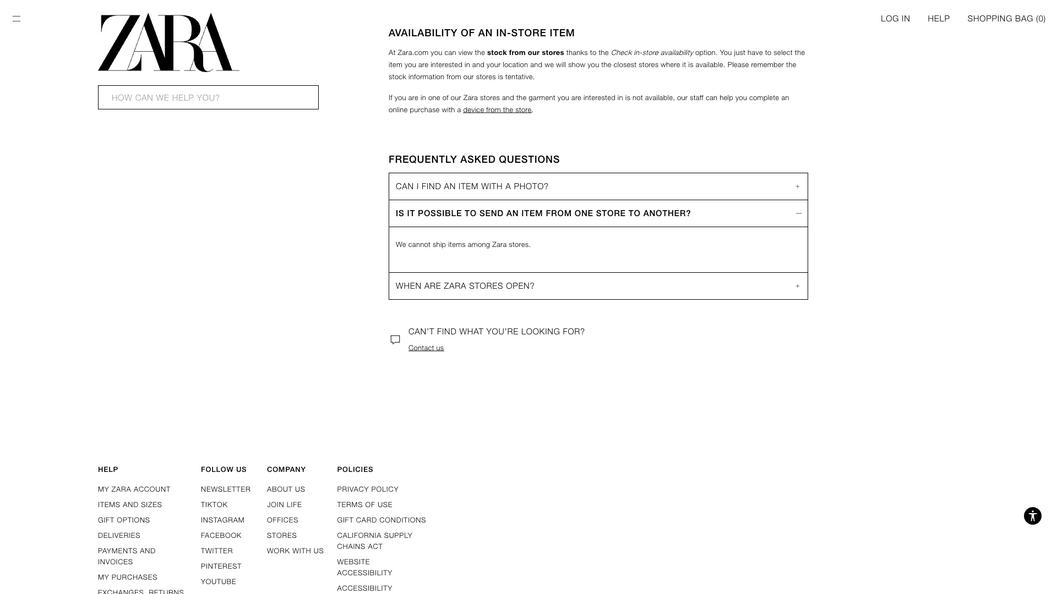 Task type: describe. For each thing, give the bounding box(es) containing it.
stores
[[469, 281, 504, 291]]

interested inside option. you just have to select the item you are interested in and your location and we will show you the closest stores where it is available. please remember the stock information from our stores is tentative.
[[431, 60, 463, 69]]

our up "location" on the left top of page
[[528, 48, 540, 56]]

gift
[[337, 516, 354, 525]]

ship
[[433, 240, 446, 249]]

looking
[[522, 327, 560, 337]]

terms of use
[[337, 501, 393, 509]]

deliveries link
[[98, 532, 141, 540]]

twitter link
[[201, 547, 233, 555]]

0 vertical spatial store
[[511, 27, 547, 39]]

act
[[368, 543, 383, 551]]

website accessibility link
[[337, 558, 393, 577]]

you right if
[[395, 93, 406, 102]]

less image for can i find an item with a photo?
[[793, 182, 806, 191]]

(
[[1037, 14, 1039, 23]]

pinterest
[[201, 563, 242, 571]]

newsletter link
[[201, 485, 251, 494]]

0 status
[[1039, 14, 1044, 23]]

0 horizontal spatial is
[[498, 72, 503, 81]]

plus image
[[795, 280, 801, 293]]

1 to from the left
[[590, 48, 597, 56]]

information
[[409, 72, 445, 81]]

are inside option. you just have to select the item you are interested in and your location and we will show you the closest stores where it is available. please remember the stock information from our stores is tentative.
[[419, 60, 429, 69]]

in-
[[634, 48, 642, 56]]

purchases
[[112, 574, 158, 582]]

one
[[428, 93, 440, 102]]

device from the store link
[[463, 105, 532, 114]]

accessibility image
[[1022, 506, 1044, 528]]

gift options link
[[98, 516, 150, 525]]

find
[[437, 327, 457, 337]]

the right the select
[[795, 48, 805, 56]]

and for payments
[[140, 547, 156, 555]]

where
[[661, 60, 681, 69]]

item inside is it possible to send an item from one store to another? dropdown button
[[522, 209, 543, 218]]

stores down your
[[476, 72, 496, 81]]

an
[[782, 93, 790, 102]]

is
[[396, 209, 405, 218]]

items and sizes link
[[98, 501, 162, 509]]

when are zara stores open?
[[396, 281, 535, 291]]

my purchases
[[98, 574, 158, 582]]

policies
[[337, 466, 373, 474]]

it
[[683, 60, 686, 69]]

policy
[[372, 485, 399, 494]]

join
[[267, 501, 284, 509]]

can inside if you are in one of our zara stores and the garment you are interested in is not available, our staff can help you complete an online purchase with a
[[706, 93, 718, 102]]

0 horizontal spatial and
[[472, 60, 485, 69]]

available,
[[645, 93, 675, 102]]

tiktok
[[201, 501, 228, 509]]

to inside option. you just have to select the item you are interested in and your location and we will show you the closest stores where it is available. please remember the stock information from our stores is tentative.
[[765, 48, 772, 56]]

1 vertical spatial help
[[98, 466, 118, 474]]

questions
[[499, 154, 560, 165]]

show
[[568, 60, 586, 69]]

check
[[611, 48, 632, 56]]

the left check
[[599, 48, 609, 56]]

youtube
[[201, 578, 237, 586]]

stores down in-
[[639, 60, 659, 69]]

when
[[396, 281, 422, 291]]

twitter
[[201, 547, 233, 555]]

it
[[407, 209, 415, 218]]

payments and invoices link
[[98, 547, 156, 566]]

0 vertical spatial an
[[478, 27, 493, 39]]

interested inside if you are in one of our zara stores and the garment you are interested in is not available, our staff can help you complete an online purchase with a
[[584, 93, 616, 102]]

work with us
[[267, 547, 324, 555]]

life
[[287, 501, 302, 509]]

offices
[[267, 516, 299, 525]]

chains
[[337, 543, 366, 551]]

my for my purchases
[[98, 574, 109, 582]]

remember
[[751, 60, 784, 69]]

in-
[[496, 27, 511, 39]]

among
[[468, 240, 490, 249]]

1 horizontal spatial stock
[[487, 48, 507, 56]]

2 accessibility from the top
[[337, 585, 393, 595]]

2 horizontal spatial in
[[618, 93, 623, 102]]

us for about us
[[295, 485, 306, 494]]

location
[[503, 60, 528, 69]]

at zara.com you can view the stock from our stores thanks to the check in-store availability
[[389, 48, 693, 56]]

1 accessibility from the top
[[337, 569, 393, 577]]

device from the store .
[[463, 105, 534, 114]]

deliveries
[[98, 532, 141, 540]]

cannot
[[409, 240, 431, 249]]

if
[[389, 93, 393, 102]]

website accessibility
[[337, 558, 393, 577]]

help link
[[928, 13, 950, 24]]

when are zara stores open? button
[[389, 273, 808, 300]]

you right help
[[736, 93, 747, 102]]

item inside the availability of an in-store item element
[[550, 27, 575, 39]]

my zara account link
[[98, 485, 171, 494]]

available.
[[696, 60, 726, 69]]

1 horizontal spatial zara
[[492, 240, 507, 249]]

can't
[[409, 327, 435, 337]]

are down show
[[572, 93, 582, 102]]

stores inside if you are in one of our zara stores and the garment you are interested in is not available, our staff can help you complete an online purchase with a
[[480, 93, 500, 102]]

items
[[98, 501, 121, 509]]

availability
[[661, 48, 693, 56]]

are up purchase at the left top of the page
[[409, 93, 419, 102]]

join life
[[267, 501, 302, 509]]

are
[[425, 281, 441, 291]]

options
[[117, 516, 150, 525]]

us for follow us
[[236, 466, 247, 474]]

pinterest link
[[201, 563, 242, 571]]

stock inside option. you just have to select the item you are interested in and your location and we will show you the closest stores where it is available. please remember the stock information from our stores is tentative.
[[389, 72, 407, 81]]

join life link
[[267, 501, 302, 509]]

1 horizontal spatial store
[[642, 48, 659, 56]]

about us link
[[267, 485, 306, 494]]

from
[[546, 209, 572, 218]]

website
[[337, 558, 370, 566]]

youtube link
[[201, 578, 237, 586]]

tiktok link
[[201, 501, 228, 509]]

your
[[487, 60, 501, 69]]

2 horizontal spatial is
[[689, 60, 694, 69]]

bag
[[1016, 14, 1034, 23]]

my for my zara account
[[98, 485, 109, 494]]

i
[[417, 182, 419, 191]]

1 vertical spatial an
[[444, 182, 456, 191]]

my purchases link
[[98, 574, 158, 582]]

item
[[389, 60, 403, 69]]

will
[[556, 60, 566, 69]]

account
[[134, 485, 171, 494]]

facebook link
[[201, 532, 242, 540]]

zara logo united states. image
[[98, 13, 239, 72]]

for?
[[563, 327, 585, 337]]



Task type: locate. For each thing, give the bounding box(es) containing it.
0 horizontal spatial with
[[293, 547, 311, 555]]

0 horizontal spatial help
[[98, 466, 118, 474]]

privacy policy
[[337, 485, 399, 494]]

us for contact us
[[437, 344, 444, 352]]

what
[[460, 327, 484, 337]]

one
[[575, 209, 594, 218]]

terms of use link
[[337, 501, 393, 509]]

us down the find at the left of page
[[437, 344, 444, 352]]

help
[[720, 93, 734, 102]]

with right "work"
[[293, 547, 311, 555]]

work
[[267, 547, 290, 555]]

is it possible to send an item from one store to another? button
[[389, 200, 808, 227]]

1 horizontal spatial of
[[461, 27, 475, 39]]

and up purchases
[[140, 547, 156, 555]]

zara.com
[[398, 48, 429, 56]]

are up the information
[[419, 60, 429, 69]]

my
[[98, 485, 109, 494], [98, 574, 109, 582]]

an right the send at the left top of page
[[507, 209, 519, 218]]

0 vertical spatial item
[[550, 27, 575, 39]]

1 vertical spatial my
[[98, 574, 109, 582]]

1 horizontal spatial in
[[465, 60, 470, 69]]

0 vertical spatial my
[[98, 485, 109, 494]]

company
[[267, 466, 306, 474]]

2 vertical spatial less image
[[793, 282, 806, 291]]

our right of
[[451, 93, 462, 102]]

is right it
[[689, 60, 694, 69]]

zara up the device
[[464, 93, 478, 102]]

interested down option. you just have to select the item you are interested in and your location and we will show you the closest stores where it is available. please remember the stock information from our stores is tentative.
[[584, 93, 616, 102]]

less image for when are zara stores open?
[[793, 282, 806, 291]]

another?
[[644, 209, 691, 218]]

payments
[[98, 547, 138, 555]]

less image
[[793, 182, 806, 191], [795, 207, 804, 220], [793, 282, 806, 291]]

1 vertical spatial stock
[[389, 72, 407, 81]]

0 horizontal spatial stock
[[389, 72, 407, 81]]

1 vertical spatial item
[[459, 182, 479, 191]]

1 horizontal spatial with
[[442, 105, 455, 114]]

0 vertical spatial help
[[928, 14, 950, 23]]

open menu image
[[11, 13, 22, 24]]

1 vertical spatial store
[[596, 209, 626, 218]]

our inside option. you just have to select the item you are interested in and your location and we will show you the closest stores where it is available. please remember the stock information from our stores is tentative.
[[464, 72, 474, 81]]

accessibility down website accessibility link at the bottom of page
[[337, 585, 393, 595]]

stores
[[267, 532, 297, 540]]

can left view
[[445, 48, 456, 56]]

0 horizontal spatial store
[[511, 27, 547, 39]]

of for terms
[[365, 501, 375, 509]]

0 horizontal spatial to
[[465, 209, 477, 218]]

store up at zara.com you can view the stock from our stores thanks to the check in-store availability
[[511, 27, 547, 39]]

conditions
[[380, 516, 426, 525]]

0 horizontal spatial zara
[[464, 93, 478, 102]]

can left help
[[706, 93, 718, 102]]

item left with
[[459, 182, 479, 191]]

item up 'thanks'
[[550, 27, 575, 39]]

1 vertical spatial zara
[[112, 485, 131, 494]]

privacy policy link
[[337, 485, 399, 494]]

purchase
[[410, 105, 440, 114]]

in inside option. you just have to select the item you are interested in and your location and we will show you the closest stores where it is available. please remember the stock information from our stores is tentative.
[[465, 60, 470, 69]]

from right the device
[[487, 105, 501, 114]]

zara up items and sizes link
[[112, 485, 131, 494]]

the down the select
[[787, 60, 797, 69]]

open?
[[506, 281, 535, 291]]

1 horizontal spatial an
[[478, 27, 493, 39]]

send
[[480, 209, 504, 218]]

zara inside if you are in one of our zara stores and the garment you are interested in is not available, our staff can help you complete an online purchase with a
[[464, 93, 478, 102]]

0 vertical spatial with
[[442, 105, 455, 114]]

help up my zara account link
[[98, 466, 118, 474]]

of for availability
[[461, 27, 475, 39]]

and left your
[[472, 60, 485, 69]]

us left chains at left
[[314, 547, 324, 555]]

closest
[[614, 60, 637, 69]]

the left "closest"
[[602, 60, 612, 69]]

1 vertical spatial less image
[[795, 207, 804, 220]]

can i find an item with a photo?
[[396, 182, 549, 191]]

and up options at left
[[123, 501, 139, 509]]

the
[[475, 48, 485, 56], [599, 48, 609, 56], [795, 48, 805, 56], [602, 60, 612, 69], [787, 60, 797, 69], [517, 93, 527, 102], [503, 105, 513, 114]]

1 vertical spatial and
[[140, 547, 156, 555]]

availability of an in-store item element
[[389, 26, 809, 127]]

0 vertical spatial from
[[509, 48, 526, 56]]

)
[[1044, 14, 1046, 23]]

How can we help you? search field
[[98, 85, 319, 110]]

stock down item
[[389, 72, 407, 81]]

1 vertical spatial is
[[498, 72, 503, 81]]

1 horizontal spatial help
[[928, 14, 950, 23]]

0 horizontal spatial item
[[459, 182, 479, 191]]

0
[[1039, 14, 1044, 23]]

0 horizontal spatial store
[[516, 105, 532, 114]]

the left .
[[503, 105, 513, 114]]

plus image
[[795, 180, 801, 193]]

interested down view
[[431, 60, 463, 69]]

you
[[720, 48, 732, 56]]

accessibility down website on the bottom left
[[337, 569, 393, 577]]

0 horizontal spatial and
[[123, 501, 139, 509]]

about us
[[267, 485, 306, 494]]

shopping
[[968, 14, 1013, 23]]

at
[[389, 48, 396, 56]]

stores.
[[509, 240, 531, 249]]

and up device from the store .
[[502, 93, 514, 102]]

2 vertical spatial an
[[507, 209, 519, 218]]

1 horizontal spatial store
[[596, 209, 626, 218]]

0 horizontal spatial from
[[447, 72, 461, 81]]

2 vertical spatial is
[[626, 93, 631, 102]]

a
[[506, 182, 511, 191]]

is inside if you are in one of our zara stores and the garment you are interested in is not available, our staff can help you complete an online purchase with a
[[626, 93, 631, 102]]

to
[[465, 209, 477, 218], [629, 209, 641, 218]]

1 to from the left
[[465, 209, 477, 218]]

0 horizontal spatial interested
[[431, 60, 463, 69]]

california supply chains act link
[[337, 532, 413, 551]]

0 vertical spatial accessibility
[[337, 569, 393, 577]]

1 horizontal spatial can
[[706, 93, 718, 102]]

2 my from the top
[[98, 574, 109, 582]]

stores link
[[267, 532, 297, 540]]

2 horizontal spatial item
[[550, 27, 575, 39]]

is left not
[[626, 93, 631, 102]]

from inside option. you just have to select the item you are interested in and your location and we will show you the closest stores where it is available. please remember the stock information from our stores is tentative.
[[447, 72, 461, 81]]

work with us link
[[267, 547, 324, 555]]

interested
[[431, 60, 463, 69], [584, 93, 616, 102]]

the left garment
[[517, 93, 527, 102]]

is down your
[[498, 72, 503, 81]]

1 vertical spatial accessibility
[[337, 585, 393, 595]]

1 horizontal spatial is
[[626, 93, 631, 102]]

you right the zara.com
[[431, 48, 443, 56]]

1 horizontal spatial item
[[522, 209, 543, 218]]

we
[[545, 60, 554, 69]]

0 horizontal spatial of
[[365, 501, 375, 509]]

can i find an item with a photo? button
[[389, 173, 808, 200]]

device
[[463, 105, 484, 114]]

facebook
[[201, 532, 242, 540]]

in left not
[[618, 93, 623, 102]]

0 vertical spatial and
[[123, 501, 139, 509]]

you right garment
[[558, 93, 569, 102]]

our down view
[[464, 72, 474, 81]]

1 horizontal spatial interested
[[584, 93, 616, 102]]

2 vertical spatial item
[[522, 209, 543, 218]]

item inside can i find an item with a photo? dropdown button
[[459, 182, 479, 191]]

accessibility link
[[337, 585, 393, 595]]

tentative.
[[506, 72, 535, 81]]

0 vertical spatial is
[[689, 60, 694, 69]]

1 vertical spatial of
[[365, 501, 375, 509]]

items
[[448, 240, 466, 249]]

store inside dropdown button
[[596, 209, 626, 218]]

not
[[633, 93, 643, 102]]

we
[[396, 240, 406, 249]]

and for items
[[123, 501, 139, 509]]

2 horizontal spatial and
[[530, 60, 543, 69]]

of left use
[[365, 501, 375, 509]]

photo?
[[514, 182, 549, 191]]

with
[[442, 105, 455, 114], [293, 547, 311, 555]]

contact
[[409, 344, 434, 352]]

0 vertical spatial store
[[642, 48, 659, 56]]

0 horizontal spatial zara
[[112, 485, 131, 494]]

item
[[550, 27, 575, 39], [459, 182, 479, 191], [522, 209, 543, 218]]

0 vertical spatial stock
[[487, 48, 507, 56]]

in left one
[[421, 93, 426, 102]]

1 vertical spatial can
[[706, 93, 718, 102]]

view
[[459, 48, 473, 56]]

2 to from the left
[[629, 209, 641, 218]]

with inside if you are in one of our zara stores and the garment you are interested in is not available, our staff can help you complete an online purchase with a
[[442, 105, 455, 114]]

0 horizontal spatial can
[[445, 48, 456, 56]]

and inside if you are in one of our zara stores and the garment you are interested in is not available, our staff can help you complete an online purchase with a
[[502, 93, 514, 102]]

an left in-
[[478, 27, 493, 39]]

complete
[[750, 93, 780, 102]]

store
[[511, 27, 547, 39], [596, 209, 626, 218]]

payments and invoices
[[98, 547, 156, 566]]

to left the send at the left top of page
[[465, 209, 477, 218]]

items and sizes
[[98, 501, 162, 509]]

us right follow
[[236, 466, 247, 474]]

0 vertical spatial interested
[[431, 60, 463, 69]]

store down garment
[[516, 105, 532, 114]]

1 horizontal spatial to
[[765, 48, 772, 56]]

with left a on the top left of page
[[442, 105, 455, 114]]

my down invoices
[[98, 574, 109, 582]]

you down the zara.com
[[405, 60, 416, 69]]

help right in
[[928, 14, 950, 23]]

option.
[[696, 48, 718, 56]]

1 vertical spatial store
[[516, 105, 532, 114]]

0 vertical spatial less image
[[793, 182, 806, 191]]

the inside if you are in one of our zara stores and the garment you are interested in is not available, our staff can help you complete an online purchase with a
[[517, 93, 527, 102]]

store
[[642, 48, 659, 56], [516, 105, 532, 114]]

0 horizontal spatial an
[[444, 182, 456, 191]]

2 vertical spatial from
[[487, 105, 501, 114]]

an right find
[[444, 182, 456, 191]]

stock up your
[[487, 48, 507, 56]]

find
[[422, 182, 441, 191]]

1 vertical spatial from
[[447, 72, 461, 81]]

supply
[[384, 532, 413, 540]]

can
[[445, 48, 456, 56], [706, 93, 718, 102]]

gift options
[[98, 516, 150, 525]]

follow us
[[201, 466, 247, 474]]

1 horizontal spatial zara
[[444, 281, 467, 291]]

you're
[[487, 327, 519, 337]]

and inside payments and invoices
[[140, 547, 156, 555]]

invoices
[[98, 558, 133, 566]]

stores up device from the store link
[[480, 93, 500, 102]]

1 my from the top
[[98, 485, 109, 494]]

2 horizontal spatial an
[[507, 209, 519, 218]]

thanks
[[567, 48, 588, 56]]

2 to from the left
[[765, 48, 772, 56]]

of
[[443, 93, 449, 102]]

and left we
[[530, 60, 543, 69]]

our left staff
[[677, 93, 688, 102]]

zara
[[444, 281, 467, 291], [112, 485, 131, 494]]

availability
[[389, 27, 458, 39]]

stores up we
[[542, 48, 564, 56]]

item left from
[[522, 209, 543, 218]]

0 vertical spatial zara
[[444, 281, 467, 291]]

from up of
[[447, 72, 461, 81]]

in down view
[[465, 60, 470, 69]]

of up view
[[461, 27, 475, 39]]

1 horizontal spatial and
[[502, 93, 514, 102]]

1 horizontal spatial and
[[140, 547, 156, 555]]

us up life
[[295, 485, 306, 494]]

zara left stores.
[[492, 240, 507, 249]]

1 vertical spatial zara
[[492, 240, 507, 249]]

to up remember in the top right of the page
[[765, 48, 772, 56]]

store right one
[[596, 209, 626, 218]]

2 horizontal spatial from
[[509, 48, 526, 56]]

0 horizontal spatial in
[[421, 93, 426, 102]]

sizes
[[141, 501, 162, 509]]

from up "location" on the left top of page
[[509, 48, 526, 56]]

to left the another?
[[629, 209, 641, 218]]

my up items
[[98, 485, 109, 494]]

you
[[431, 48, 443, 56], [405, 60, 416, 69], [588, 60, 599, 69], [395, 93, 406, 102], [558, 93, 569, 102], [736, 93, 747, 102]]

about
[[267, 485, 293, 494]]

0 horizontal spatial to
[[590, 48, 597, 56]]

1 vertical spatial interested
[[584, 93, 616, 102]]

0 vertical spatial zara
[[464, 93, 478, 102]]

to right 'thanks'
[[590, 48, 597, 56]]

less image inside is it possible to send an item from one store to another? dropdown button
[[795, 207, 804, 220]]

zara inside dropdown button
[[444, 281, 467, 291]]

store left availability
[[642, 48, 659, 56]]

0 vertical spatial can
[[445, 48, 456, 56]]

log in
[[881, 14, 911, 23]]

less image inside can i find an item with a photo? dropdown button
[[793, 182, 806, 191]]

zara right the are
[[444, 281, 467, 291]]

1 vertical spatial with
[[293, 547, 311, 555]]

california
[[337, 532, 382, 540]]

1 horizontal spatial to
[[629, 209, 641, 218]]

0 vertical spatial of
[[461, 27, 475, 39]]

use
[[378, 501, 393, 509]]

staff
[[690, 93, 704, 102]]

the right view
[[475, 48, 485, 56]]

you right show
[[588, 60, 599, 69]]

in
[[465, 60, 470, 69], [421, 93, 426, 102], [618, 93, 623, 102]]

1 horizontal spatial from
[[487, 105, 501, 114]]

less image inside when are zara stores open? dropdown button
[[793, 282, 806, 291]]



Task type: vqa. For each thing, say whether or not it's contained in the screenshot.
JACKETS link
no



